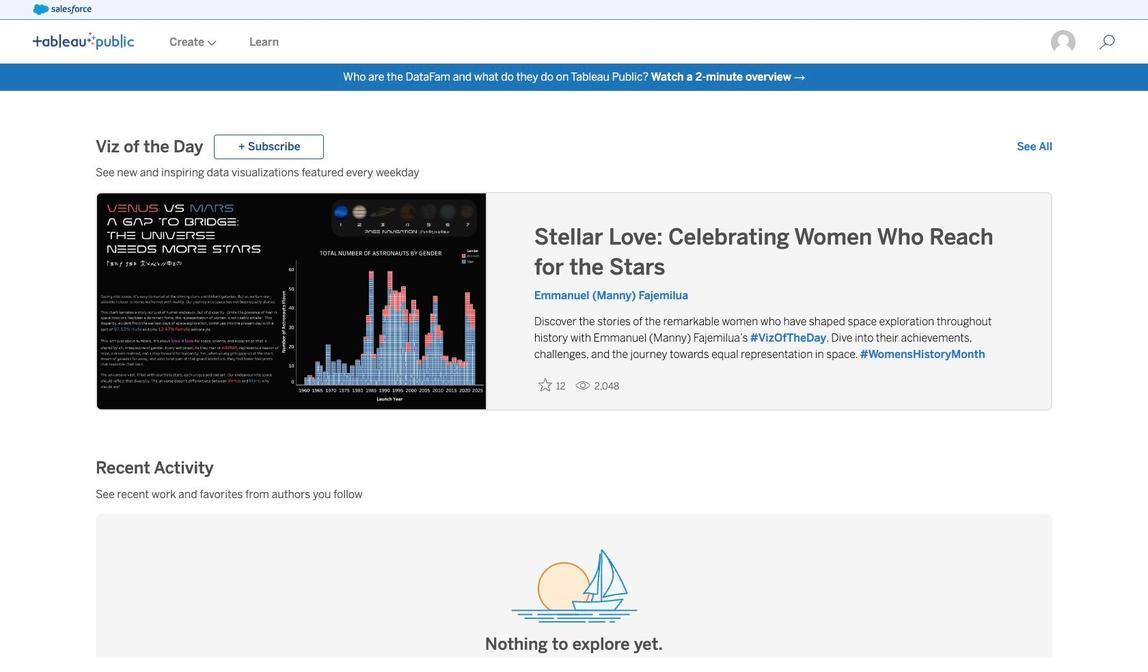 Task type: describe. For each thing, give the bounding box(es) containing it.
logo image
[[33, 32, 134, 50]]

go to search image
[[1083, 34, 1132, 51]]

see recent work and favorites from authors you follow element
[[96, 487, 1053, 503]]

see all viz of the day element
[[1017, 139, 1053, 155]]

create image
[[204, 40, 217, 46]]



Task type: locate. For each thing, give the bounding box(es) containing it.
viz of the day heading
[[96, 136, 203, 158]]

see new and inspiring data visualizations featured every weekday element
[[96, 165, 1053, 181]]

tableau public viz of the day image
[[97, 194, 488, 412]]

add favorite image
[[539, 378, 552, 392]]

christina.overa image
[[1050, 29, 1078, 56]]

Add Favorite button
[[534, 374, 570, 397]]

recent activity heading
[[96, 457, 214, 479]]

salesforce logo image
[[33, 4, 91, 15]]



Task type: vqa. For each thing, say whether or not it's contained in the screenshot.
format workbook ICON in the top left of the page
no



